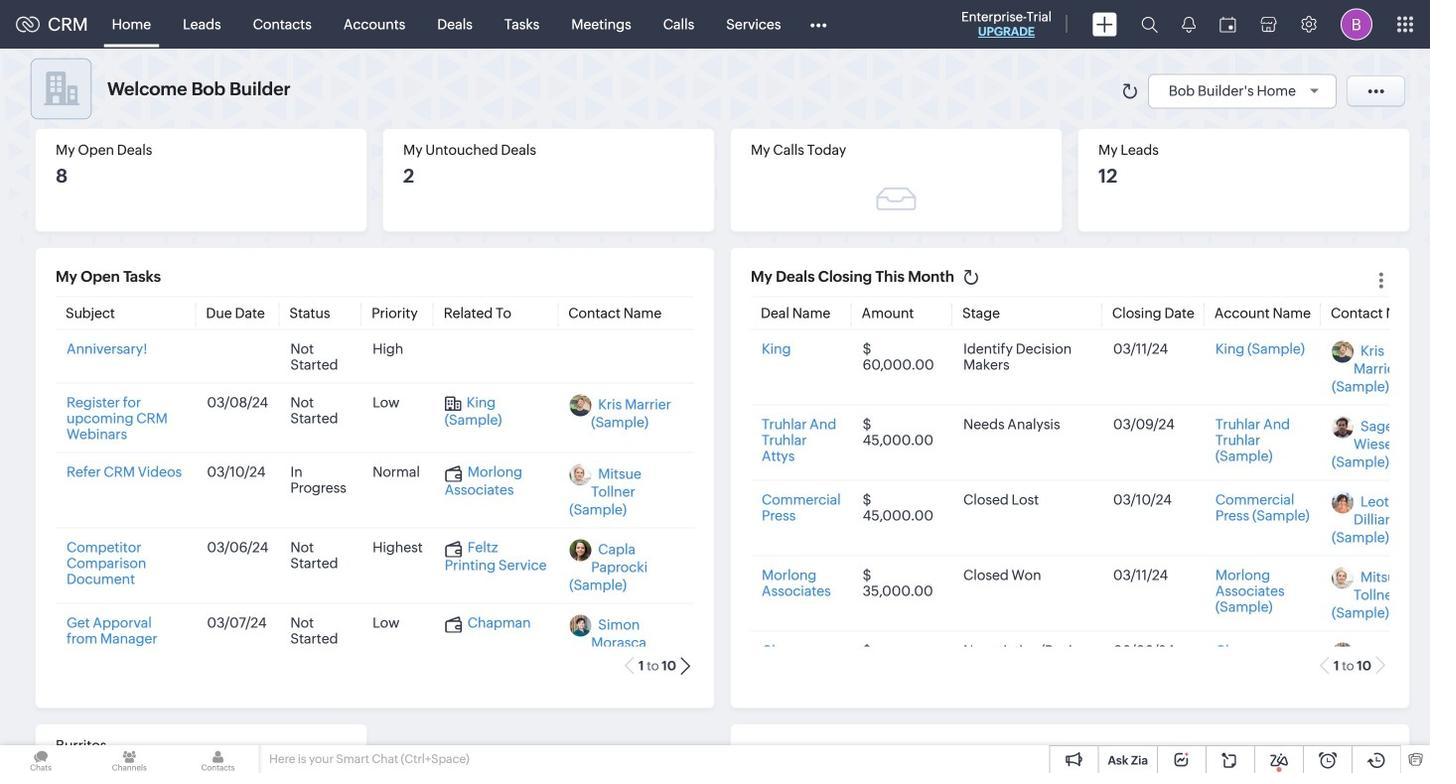 Task type: locate. For each thing, give the bounding box(es) containing it.
Other Modules field
[[797, 8, 840, 40]]

calendar image
[[1220, 16, 1236, 32]]

create menu element
[[1081, 0, 1129, 48]]

search element
[[1129, 0, 1170, 49]]

profile element
[[1329, 0, 1384, 48]]

channels image
[[89, 746, 170, 774]]



Task type: vqa. For each thing, say whether or not it's contained in the screenshot.
System Defined Filters
no



Task type: describe. For each thing, give the bounding box(es) containing it.
signals element
[[1170, 0, 1208, 49]]

profile image
[[1341, 8, 1373, 40]]

chats image
[[0, 746, 82, 774]]

create menu image
[[1092, 12, 1117, 36]]

search image
[[1141, 16, 1158, 33]]

logo image
[[16, 16, 40, 32]]

contacts image
[[177, 746, 259, 774]]

signals image
[[1182, 16, 1196, 33]]



